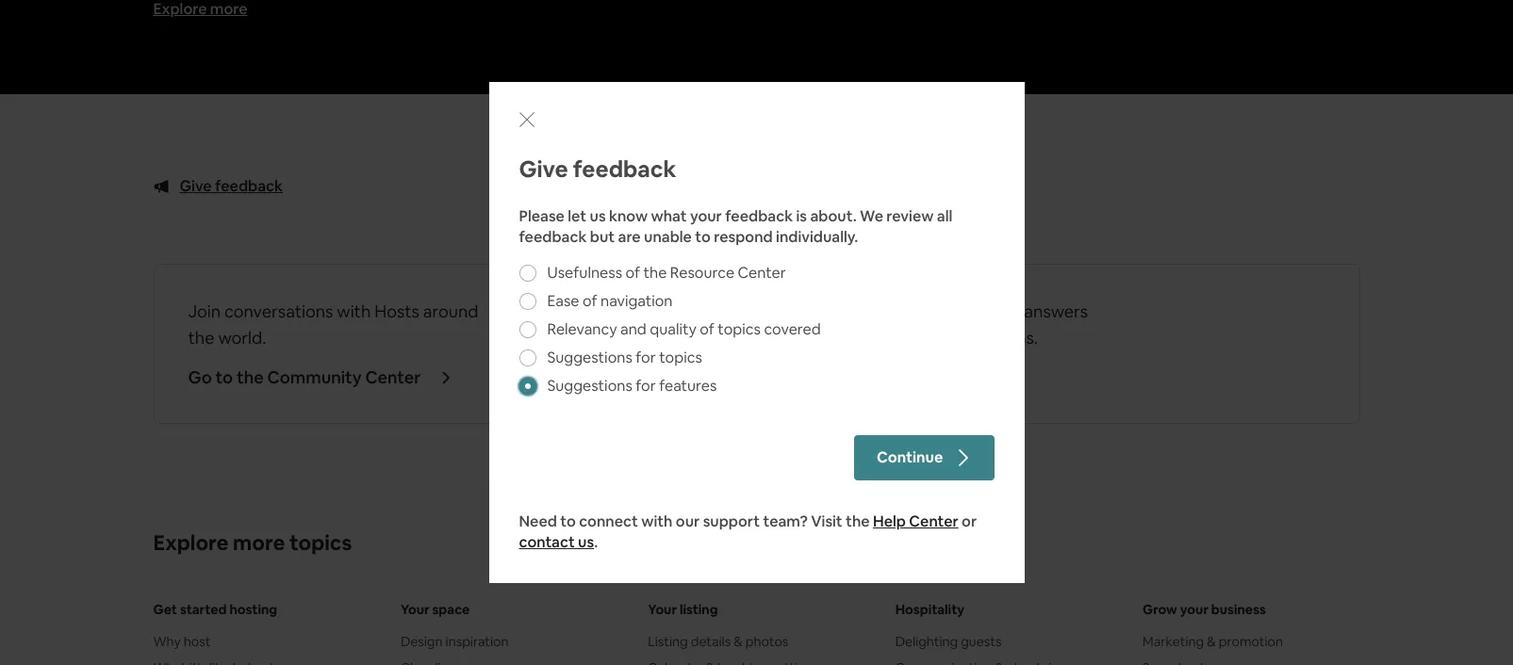 Task type: describe. For each thing, give the bounding box(es) containing it.
all
[[937, 206, 953, 226]]

grow your business link
[[1143, 601, 1360, 620]]

find how-to articles and get answers to frequently asked questions.
[[803, 301, 1088, 349]]

get started hosting
[[153, 602, 277, 619]]

contact
[[519, 532, 575, 552]]

continue button
[[854, 435, 994, 480]]

is
[[796, 206, 807, 226]]

resource
[[670, 263, 735, 282]]

articles
[[900, 301, 957, 323]]

please let us know what your feedback is about. we review all feedback but are unable to respond individually.
[[519, 206, 953, 247]]

started
[[180, 602, 227, 619]]

questions.
[[958, 328, 1038, 349]]

get started hosting link
[[153, 601, 370, 620]]

find how-to articles and get answers to frequently asked questions. link
[[769, 265, 1359, 424]]

grow
[[1143, 602, 1178, 619]]

why
[[153, 634, 181, 651]]

how-
[[840, 301, 879, 323]]

delighting guests link
[[896, 633, 1113, 652]]

ease
[[547, 291, 579, 311]]

for for topics
[[636, 347, 656, 367]]

to down find
[[803, 328, 820, 349]]

business
[[1212, 602, 1266, 619]]

let
[[568, 206, 587, 226]]

unable
[[644, 227, 692, 247]]

1 & from the left
[[734, 634, 743, 651]]

need
[[519, 512, 557, 531]]

find
[[803, 301, 836, 323]]

get
[[153, 602, 177, 619]]

center inside need to connect with our support team? visit the help center or contact us .
[[909, 512, 959, 531]]

guests
[[961, 634, 1002, 651]]

your for your space
[[401, 602, 430, 619]]

asked
[[908, 328, 954, 349]]

get
[[994, 301, 1021, 323]]

answers
[[1024, 301, 1088, 323]]

listing
[[648, 634, 688, 651]]

hospitality link
[[896, 601, 1113, 620]]

covered
[[764, 319, 821, 339]]

promotion
[[1219, 634, 1283, 651]]

need to connect with our support team? visit the help center or contact us .
[[519, 512, 977, 552]]

what
[[651, 206, 687, 226]]

the world.
[[188, 328, 266, 349]]

to inside need to connect with our support team? visit the help center or contact us .
[[560, 512, 576, 531]]

with inside join conversations with hosts around the world.
[[337, 301, 371, 323]]

suggestions for suggestions for topics
[[547, 347, 633, 367]]

suggestions for features
[[547, 376, 717, 396]]

suggestions for topics
[[547, 347, 702, 367]]

delighting guests
[[896, 634, 1002, 651]]

give inside give feedback "button"
[[180, 177, 212, 197]]

hosting
[[230, 602, 277, 619]]

explore more topics
[[153, 530, 352, 557]]

conversations
[[224, 301, 333, 323]]

about.
[[810, 206, 857, 226]]

marketing & promotion
[[1143, 634, 1283, 651]]

the for community center
[[237, 367, 264, 389]]

design inspiration link
[[401, 633, 618, 652]]

features
[[659, 376, 717, 396]]

help
[[873, 512, 906, 531]]

why host
[[153, 634, 211, 651]]

our
[[676, 512, 700, 531]]

inspiration
[[446, 634, 509, 651]]

with inside need to connect with our support team? visit the help center or contact us .
[[641, 512, 673, 531]]

why host link
[[153, 633, 370, 652]]

hosts
[[375, 301, 420, 323]]

around
[[423, 301, 478, 323]]

0 horizontal spatial and
[[620, 319, 647, 339]]

marketing & promotion link
[[1143, 633, 1360, 652]]

connect
[[579, 512, 638, 531]]

individually.
[[776, 227, 858, 247]]

to right the go
[[216, 367, 233, 389]]

visit
[[811, 512, 843, 531]]

your space
[[401, 602, 470, 619]]

.
[[594, 532, 598, 552]]

1 horizontal spatial give
[[519, 154, 568, 183]]

your inside grow your business link
[[1180, 602, 1209, 619]]

team?
[[763, 512, 808, 531]]

feedback inside "button"
[[215, 177, 283, 197]]

usefulness
[[547, 263, 622, 282]]

relevancy
[[547, 319, 617, 339]]

continue
[[877, 447, 943, 467]]



Task type: locate. For each thing, give the bounding box(es) containing it.
the down the world.
[[237, 367, 264, 389]]

0 horizontal spatial of
[[583, 291, 597, 311]]

0 vertical spatial with
[[337, 301, 371, 323]]

0 vertical spatial for
[[636, 347, 656, 367]]

0 horizontal spatial give
[[180, 177, 212, 197]]

the
[[644, 263, 667, 282], [237, 367, 264, 389], [846, 512, 870, 531]]

0 horizontal spatial with
[[337, 301, 371, 323]]

2 & from the left
[[1207, 634, 1216, 651]]

center down respond
[[738, 263, 786, 282]]

grow your business
[[1143, 602, 1266, 619]]

2 horizontal spatial topics
[[718, 319, 761, 339]]

2 vertical spatial of
[[700, 319, 715, 339]]

suggestions
[[547, 347, 633, 367], [547, 376, 633, 396]]

and left get
[[960, 301, 990, 323]]

your
[[401, 602, 430, 619], [648, 602, 677, 619]]

your up listing at the bottom left of the page
[[648, 602, 677, 619]]

your listing link
[[648, 601, 865, 620]]

with left hosts
[[337, 301, 371, 323]]

respond
[[714, 227, 773, 247]]

photos
[[746, 634, 789, 651]]

with left our
[[641, 512, 673, 531]]

go
[[188, 367, 212, 389]]

relevancy and quality of topics covered
[[547, 319, 821, 339]]

2 horizontal spatial of
[[700, 319, 715, 339]]

space
[[432, 602, 470, 619]]

design inspiration
[[401, 634, 509, 651]]

center
[[738, 263, 786, 282], [909, 512, 959, 531]]

design
[[401, 634, 443, 651]]

your up design
[[401, 602, 430, 619]]

for up suggestions for features
[[636, 347, 656, 367]]

0 horizontal spatial &
[[734, 634, 743, 651]]

join conversations with hosts around the world.
[[188, 301, 478, 349]]

1 horizontal spatial &
[[1207, 634, 1216, 651]]

help center link
[[873, 512, 959, 531]]

your
[[690, 206, 722, 226], [1180, 602, 1209, 619]]

1 vertical spatial with
[[641, 512, 673, 531]]

frequently
[[824, 328, 905, 349]]

topics for explore more topics
[[289, 530, 352, 557]]

your inside your listing link
[[648, 602, 677, 619]]

for for features
[[636, 376, 656, 396]]

the up navigation
[[644, 263, 667, 282]]

of
[[626, 263, 640, 282], [583, 291, 597, 311], [700, 319, 715, 339]]

more
[[233, 530, 285, 557]]

your inside your space link
[[401, 602, 430, 619]]

to up contact us link
[[560, 512, 576, 531]]

community center
[[267, 367, 421, 389]]

0 horizontal spatial topics
[[289, 530, 352, 557]]

the for resource
[[644, 263, 667, 282]]

1 vertical spatial for
[[636, 376, 656, 396]]

navigation
[[601, 291, 673, 311]]

0 vertical spatial your
[[690, 206, 722, 226]]

center left or
[[909, 512, 959, 531]]

1 horizontal spatial of
[[626, 263, 640, 282]]

host
[[184, 634, 211, 651]]

ease of navigation
[[547, 291, 673, 311]]

1 horizontal spatial topics
[[659, 347, 702, 367]]

the inside need to connect with our support team? visit the help center or contact us .
[[846, 512, 870, 531]]

topics down "relevancy and quality of topics covered"
[[659, 347, 702, 367]]

1 suggestions from the top
[[547, 347, 633, 367]]

2 vertical spatial topics
[[289, 530, 352, 557]]

support
[[703, 512, 760, 531]]

for down "suggestions for topics"
[[636, 376, 656, 396]]

us down connect
[[578, 532, 594, 552]]

1 vertical spatial the
[[237, 367, 264, 389]]

2 vertical spatial the
[[846, 512, 870, 531]]

0 horizontal spatial give feedback
[[180, 177, 283, 197]]

1 horizontal spatial give feedback
[[519, 154, 677, 183]]

0 vertical spatial suggestions
[[547, 347, 633, 367]]

1 horizontal spatial your
[[1180, 602, 1209, 619]]

& right details
[[734, 634, 743, 651]]

us inside please let us know what your feedback is about. we review all feedback but are unable to respond individually.
[[590, 206, 606, 226]]

give feedback button
[[146, 170, 290, 204]]

0 vertical spatial topics
[[718, 319, 761, 339]]

for
[[636, 347, 656, 367], [636, 376, 656, 396]]

suggestions down relevancy
[[547, 347, 633, 367]]

your listing
[[648, 602, 718, 619]]

1 horizontal spatial center
[[909, 512, 959, 531]]

topics for suggestions for topics
[[659, 347, 702, 367]]

&
[[734, 634, 743, 651], [1207, 634, 1216, 651]]

1 vertical spatial your
[[1180, 602, 1209, 619]]

0 vertical spatial center
[[738, 263, 786, 282]]

to right "unable"
[[695, 227, 711, 247]]

your space link
[[401, 601, 618, 620]]

of for ease
[[583, 291, 597, 311]]

0 vertical spatial us
[[590, 206, 606, 226]]

your right grow
[[1180, 602, 1209, 619]]

know
[[609, 206, 648, 226]]

listing details & photos link
[[648, 633, 865, 652]]

0 horizontal spatial your
[[690, 206, 722, 226]]

review
[[887, 206, 934, 226]]

feedback
[[573, 154, 677, 183], [215, 177, 283, 197], [725, 206, 793, 226], [519, 227, 587, 247]]

us
[[590, 206, 606, 226], [578, 532, 594, 552]]

to
[[695, 227, 711, 247], [879, 301, 896, 323], [803, 328, 820, 349], [216, 367, 233, 389], [560, 512, 576, 531]]

go to the community center
[[188, 367, 421, 389]]

hospitality
[[896, 602, 965, 619]]

1 horizontal spatial your
[[648, 602, 677, 619]]

1 vertical spatial topics
[[659, 347, 702, 367]]

1 horizontal spatial the
[[644, 263, 667, 282]]

of for usefulness
[[626, 263, 640, 282]]

1 vertical spatial us
[[578, 532, 594, 552]]

us inside need to connect with our support team? visit the help center or contact us .
[[578, 532, 594, 552]]

your right what
[[690, 206, 722, 226]]

2 your from the left
[[648, 602, 677, 619]]

0 horizontal spatial the
[[237, 367, 264, 389]]

listing
[[680, 602, 718, 619]]

we
[[860, 206, 883, 226]]

0 horizontal spatial center
[[738, 263, 786, 282]]

contact us link
[[519, 532, 594, 552]]

the right visit
[[846, 512, 870, 531]]

of right ease
[[583, 291, 597, 311]]

1 vertical spatial suggestions
[[547, 376, 633, 396]]

0 vertical spatial the
[[644, 263, 667, 282]]

1 horizontal spatial and
[[960, 301, 990, 323]]

details
[[691, 634, 731, 651]]

2 horizontal spatial the
[[846, 512, 870, 531]]

give feedback inside "button"
[[180, 177, 283, 197]]

2 for from the top
[[636, 376, 656, 396]]

1 vertical spatial center
[[909, 512, 959, 531]]

to up frequently
[[879, 301, 896, 323]]

delighting
[[896, 634, 958, 651]]

give feedback
[[519, 154, 677, 183], [180, 177, 283, 197]]

listing details & photos
[[648, 634, 789, 651]]

with
[[337, 301, 371, 323], [641, 512, 673, 531]]

usefulness of the resource center
[[547, 263, 786, 282]]

to inside please let us know what your feedback is about. we review all feedback but are unable to respond individually.
[[695, 227, 711, 247]]

your inside please let us know what your feedback is about. we review all feedback but are unable to respond individually.
[[690, 206, 722, 226]]

quality
[[650, 319, 697, 339]]

& down grow your business
[[1207, 634, 1216, 651]]

suggestions for suggestions for features
[[547, 376, 633, 396]]

suggestions down "suggestions for topics"
[[547, 376, 633, 396]]

1 your from the left
[[401, 602, 430, 619]]

are
[[618, 227, 641, 247]]

1 for from the top
[[636, 347, 656, 367]]

and inside find how-to articles and get answers to frequently asked questions.
[[960, 301, 990, 323]]

explore
[[153, 530, 229, 557]]

topics
[[718, 319, 761, 339], [659, 347, 702, 367], [289, 530, 352, 557]]

and
[[960, 301, 990, 323], [620, 319, 647, 339]]

or
[[962, 512, 977, 531]]

of up navigation
[[626, 263, 640, 282]]

but
[[590, 227, 615, 247]]

0 vertical spatial of
[[626, 263, 640, 282]]

join
[[188, 301, 221, 323]]

topics right more
[[289, 530, 352, 557]]

us right let
[[590, 206, 606, 226]]

and down navigation
[[620, 319, 647, 339]]

2 suggestions from the top
[[547, 376, 633, 396]]

1 horizontal spatial with
[[641, 512, 673, 531]]

your for your listing
[[648, 602, 677, 619]]

1 vertical spatial of
[[583, 291, 597, 311]]

topics left covered on the right
[[718, 319, 761, 339]]

0 horizontal spatial your
[[401, 602, 430, 619]]

marketing
[[1143, 634, 1204, 651]]

of right the quality at the left
[[700, 319, 715, 339]]



Task type: vqa. For each thing, say whether or not it's contained in the screenshot.
CAMERAS
no



